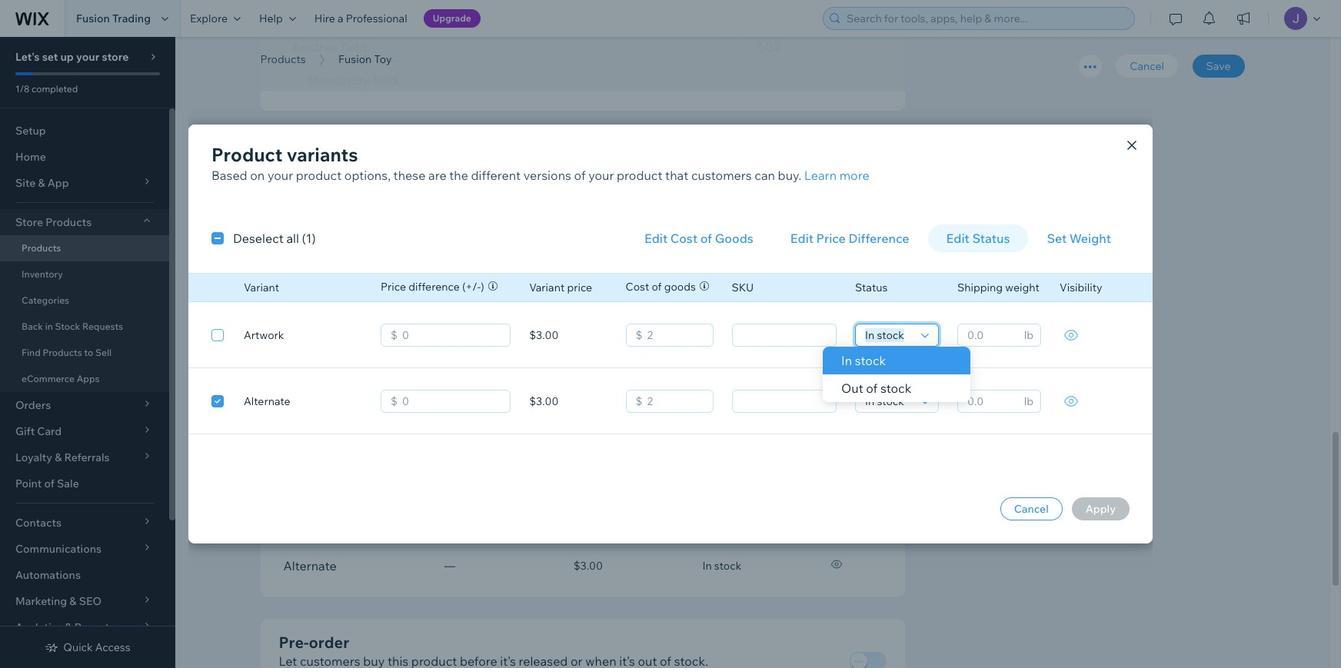 Task type: vqa. For each thing, say whether or not it's contained in the screenshot.
stock to the middle
yes



Task type: locate. For each thing, give the bounding box(es) containing it.
variant
[[597, 339, 636, 354]]

shipping
[[958, 281, 1003, 295]]

manage variants
[[279, 413, 401, 432]]

your right up
[[76, 50, 99, 64]]

0 number field
[[398, 325, 506, 346], [398, 391, 506, 412]]

0 horizontal spatial the
[[328, 173, 347, 188]]

edit for edit status
[[947, 231, 970, 246]]

hire
[[315, 12, 335, 25]]

None checkbox
[[212, 392, 224, 410]]

edit status button
[[928, 225, 1029, 252]]

cancel button
[[1117, 55, 1179, 78], [1001, 498, 1063, 521]]

0 vertical spatial 2 number field
[[643, 325, 708, 346]]

form containing product options
[[175, 0, 1342, 669]]

product inside the 'product options manage the options this product comes in.'
[[420, 173, 466, 188]]

0 vertical spatial products link
[[253, 52, 314, 67]]

cancel
[[1130, 59, 1165, 73], [1014, 502, 1049, 516]]

edit cost of goods
[[645, 231, 754, 246]]

your
[[76, 50, 99, 64], [268, 168, 293, 183], [589, 168, 614, 183]]

weight
[[1006, 281, 1040, 295]]

in
[[842, 353, 853, 369], [703, 560, 712, 574]]

point of sale link
[[0, 471, 169, 497]]

$3.00 for alternate
[[529, 395, 559, 409]]

0 horizontal spatial cancel button
[[1001, 498, 1063, 521]]

1 horizontal spatial cost
[[671, 231, 698, 246]]

e.g., "What would you like engraved on your watch?" text field
[[284, 33, 727, 61]]

edit down buy.
[[791, 231, 814, 246]]

1 vertical spatial 0.0 number field
[[963, 391, 1020, 412]]

1 lb from the top
[[1025, 329, 1034, 342]]

2 0 number field from the top
[[398, 391, 506, 412]]

products inside popup button
[[46, 215, 92, 229]]

automations
[[15, 569, 81, 582]]

products up ecommerce apps
[[43, 347, 82, 359]]

store
[[102, 50, 129, 64]]

add another option
[[295, 278, 411, 294]]

product right each
[[548, 339, 594, 354]]

in stock
[[842, 353, 886, 369], [703, 560, 742, 574]]

lb for alternate
[[1025, 395, 1034, 409]]

1 vertical spatial in stock
[[703, 560, 742, 574]]

in stock inside option
[[842, 353, 886, 369]]

1 horizontal spatial price
[[817, 231, 846, 246]]

products link
[[253, 52, 314, 67], [0, 235, 169, 262]]

0 horizontal spatial price
[[381, 280, 406, 294]]

variant left add
[[244, 281, 279, 295]]

the inside the 'product options manage the options this product comes in.'
[[328, 173, 347, 188]]

of inside button
[[701, 231, 712, 246]]

product options manage the options this product comes in.
[[279, 147, 522, 188]]

variants inside product variants based on your product options, these are the different versions of your product that customers can buy. learn more
[[287, 143, 358, 166]]

the left this
[[328, 173, 347, 188]]

status up 'shipping weight'
[[973, 231, 1010, 246]]

2 horizontal spatial your
[[589, 168, 614, 183]]

categories
[[22, 295, 69, 306]]

2 variant from the left
[[529, 281, 565, 295]]

1 horizontal spatial the
[[449, 168, 468, 183]]

0 vertical spatial stock
[[855, 353, 886, 369]]

options up options,
[[342, 147, 398, 167]]

$ down pricing
[[391, 395, 398, 409]]

0 vertical spatial 0.0 number field
[[963, 325, 1020, 346]]

sidebar element
[[0, 37, 175, 669]]

1 vertical spatial 0 number field
[[398, 391, 506, 412]]

edit up shipping
[[947, 231, 970, 246]]

all
[[287, 231, 299, 246]]

the inside product variants based on your product options, these are the different versions of your product that customers can buy. learn more
[[449, 168, 468, 183]]

your right on
[[268, 168, 293, 183]]

1/8 completed
[[15, 83, 78, 95]]

0 vertical spatial status
[[973, 231, 1010, 246]]

connect images button
[[723, 154, 853, 182]]

point
[[15, 477, 42, 491]]

None checkbox
[[212, 326, 224, 344]]

explore
[[190, 12, 228, 25]]

form
[[175, 0, 1342, 669]]

0 vertical spatial manage
[[279, 173, 325, 188]]

$
[[391, 329, 398, 342], [636, 329, 643, 342], [391, 395, 398, 409], [636, 395, 643, 409]]

0 horizontal spatial in
[[703, 560, 712, 574]]

1 horizontal spatial in stock
[[842, 353, 886, 369]]

2 number field
[[643, 325, 708, 346], [643, 391, 708, 412]]

1 horizontal spatial cancel
[[1130, 59, 1165, 73]]

0 vertical spatial in stock
[[842, 353, 886, 369]]

alternate up pre-order
[[284, 559, 337, 574]]

cost up goods
[[671, 231, 698, 246]]

1 horizontal spatial products link
[[253, 52, 314, 67]]

fusion up mandatory field
[[339, 52, 372, 66]]

2 vertical spatial $3.00
[[574, 560, 603, 574]]

inventory
[[442, 339, 496, 354]]

2 vertical spatial manage
[[279, 413, 338, 432]]

the right are on the left of page
[[449, 168, 468, 183]]

1 0.0 number field from the top
[[963, 325, 1020, 346]]

set
[[42, 50, 58, 64]]

price
[[817, 231, 846, 246], [381, 280, 406, 294]]

status down difference
[[856, 281, 888, 295]]

0 number field down difference
[[398, 325, 506, 346]]

deselect
[[233, 231, 284, 246]]

product right this
[[420, 173, 466, 188]]

1 vertical spatial $3.00
[[529, 395, 559, 409]]

0 vertical spatial 0 number field
[[398, 325, 506, 346]]

product for product variants
[[212, 143, 283, 166]]

1 vertical spatial price
[[381, 280, 406, 294]]

variant
[[244, 281, 279, 295], [529, 281, 565, 295]]

list box
[[823, 347, 971, 402]]

products
[[260, 52, 306, 66], [46, 215, 92, 229], [22, 242, 61, 254], [43, 347, 82, 359]]

0 vertical spatial variants
[[287, 143, 358, 166]]

requests
[[82, 321, 123, 332]]

2 0.0 number field from the top
[[963, 391, 1020, 412]]

more
[[840, 168, 870, 183]]

fusion
[[76, 12, 110, 25], [339, 52, 372, 66]]

0 horizontal spatial cost
[[626, 280, 650, 294]]

1 vertical spatial in
[[703, 560, 712, 574]]

variant for variant price
[[529, 281, 565, 295]]

0 horizontal spatial in stock
[[703, 560, 742, 574]]

edit for edit cost of goods
[[645, 231, 668, 246]]

0 vertical spatial alternate
[[244, 395, 290, 409]]

in inside option
[[842, 353, 853, 369]]

price
[[567, 281, 593, 295]]

hire a professional
[[315, 12, 407, 25]]

products link down store products
[[0, 235, 169, 262]]

product up on
[[212, 143, 283, 166]]

0 vertical spatial options
[[342, 147, 398, 167]]

product variants based on your product options, these are the different versions of your product that customers can buy. learn more
[[212, 143, 870, 183]]

0 horizontal spatial fusion
[[76, 12, 110, 25]]

images
[[802, 160, 845, 176]]

1 2 number field from the top
[[643, 325, 708, 346]]

0.0 number field
[[963, 325, 1020, 346], [963, 391, 1020, 412]]

goods
[[715, 231, 754, 246]]

0 horizontal spatial status
[[856, 281, 888, 295]]

$3.00 for artwork
[[529, 329, 559, 342]]

0 vertical spatial in
[[842, 353, 853, 369]]

variant left price
[[529, 281, 565, 295]]

0 horizontal spatial variant
[[244, 281, 279, 295]]

1 horizontal spatial fusion
[[339, 52, 372, 66]]

of inside product variants based on your product options, these are the different versions of your product that customers can buy. learn more
[[574, 168, 586, 183]]

ecommerce apps
[[22, 373, 100, 385]]

the
[[449, 168, 468, 183], [328, 173, 347, 188]]

products link down "help" button
[[253, 52, 314, 67]]

0 vertical spatial $3.00
[[529, 329, 559, 342]]

your right versions
[[589, 168, 614, 183]]

mandatory field
[[307, 73, 398, 88]]

0 number field for artwork
[[398, 325, 506, 346]]

products link inside form
[[253, 52, 314, 67]]

edit inside "button"
[[947, 231, 970, 246]]

2 lb from the top
[[1025, 395, 1034, 409]]

2 number field down info tooltip image
[[643, 391, 708, 412]]

—
[[445, 560, 456, 574]]

edit up cost of goods in the top of the page
[[645, 231, 668, 246]]

find
[[22, 347, 41, 359]]

1 vertical spatial cancel button
[[1001, 498, 1063, 521]]

0 horizontal spatial cancel
[[1014, 502, 1049, 516]]

alternate down artwork
[[244, 395, 290, 409]]

product up "colors" on the top left of the page
[[279, 147, 338, 167]]

products inside form
[[260, 52, 306, 66]]

help button
[[250, 0, 305, 37]]

1 horizontal spatial variant
[[529, 281, 565, 295]]

0 vertical spatial cancel button
[[1117, 55, 1179, 78]]

connect
[[750, 160, 800, 176]]

upgrade button
[[424, 9, 481, 28]]

product inside the 'product options manage the options this product comes in.'
[[279, 147, 338, 167]]

save button
[[1193, 55, 1245, 78]]

in.
[[509, 173, 522, 188]]

learn more link
[[805, 166, 870, 185]]

options
[[342, 147, 398, 167], [350, 173, 393, 188]]

0 number field down the inventory
[[398, 391, 506, 412]]

edit down out
[[843, 415, 866, 430]]

set
[[1047, 231, 1067, 246]]

1 horizontal spatial in
[[842, 353, 853, 369]]

1 vertical spatial fusion
[[339, 52, 372, 66]]

product
[[296, 168, 342, 183], [617, 168, 663, 183], [420, 173, 466, 188], [548, 339, 594, 354]]

list box containing in stock
[[823, 347, 971, 402]]

0 vertical spatial price
[[817, 231, 846, 246]]

0 horizontal spatial products link
[[0, 235, 169, 262]]

order
[[309, 634, 349, 653]]

based
[[212, 168, 247, 183]]

1 vertical spatial products link
[[0, 235, 169, 262]]

products right store
[[46, 215, 92, 229]]

0 vertical spatial lb
[[1025, 329, 1034, 342]]

0 number field for alternate
[[398, 391, 506, 412]]

fusion left trading
[[76, 12, 110, 25]]

1 horizontal spatial status
[[973, 231, 1010, 246]]

of inside the sidebar element
[[44, 477, 55, 491]]

products down "help" button
[[260, 52, 306, 66]]

None field
[[737, 325, 832, 346], [861, 325, 917, 346], [737, 391, 832, 412], [861, 391, 917, 412], [737, 325, 832, 346], [861, 325, 917, 346], [737, 391, 832, 412], [861, 391, 917, 412]]

1 vertical spatial status
[[856, 281, 888, 295]]

edit
[[645, 231, 668, 246], [791, 231, 814, 246], [947, 231, 970, 246], [843, 415, 866, 430]]

price inside button
[[817, 231, 846, 246]]

add
[[295, 278, 319, 294]]

manage
[[279, 173, 325, 188], [326, 339, 372, 354], [279, 413, 338, 432]]

cost left goods
[[626, 280, 650, 294]]

apps
[[77, 373, 100, 385]]

status
[[973, 231, 1010, 246], [856, 281, 888, 295]]

2 number field down goods
[[643, 325, 708, 346]]

of inside list box
[[867, 381, 878, 396]]

1 0 number field from the top
[[398, 325, 506, 346]]

0.0 number field for alternate
[[963, 391, 1020, 412]]

fusion for fusion trading
[[76, 12, 110, 25]]

lb
[[1025, 329, 1034, 342], [1025, 395, 1034, 409]]

categories link
[[0, 288, 169, 314]]

1 vertical spatial lb
[[1025, 395, 1034, 409]]

0 vertical spatial cost
[[671, 231, 698, 246]]

fusion toy
[[339, 52, 392, 66]]

product left that
[[617, 168, 663, 183]]

point of sale
[[15, 477, 79, 491]]

find products to sell
[[22, 347, 112, 359]]

professional
[[346, 12, 407, 25]]

price difference (+/-)
[[381, 280, 485, 294]]

a
[[338, 12, 344, 25]]

1 variant from the left
[[244, 281, 279, 295]]

$3.00 inside form
[[574, 560, 603, 574]]

1 vertical spatial 2 number field
[[643, 391, 708, 412]]

comes
[[468, 173, 506, 188]]

2 2 number field from the top
[[643, 391, 708, 412]]

1 vertical spatial variants
[[342, 413, 401, 432]]

variants for product
[[287, 143, 358, 166]]

edit price difference button
[[772, 225, 928, 252]]

set weight
[[1047, 231, 1112, 246]]

product inside product variants based on your product options, these are the different versions of your product that customers can buy. learn more
[[212, 143, 283, 166]]

Search for tools, apps, help & more... field
[[842, 8, 1130, 29]]

edit button
[[822, 409, 887, 437]]

variant for variant
[[244, 281, 279, 295]]

options left this
[[350, 173, 393, 188]]

variants
[[287, 143, 358, 166], [342, 413, 401, 432]]

0 vertical spatial fusion
[[76, 12, 110, 25]]

1 vertical spatial manage
[[326, 339, 372, 354]]

0 horizontal spatial your
[[76, 50, 99, 64]]

None number field
[[750, 33, 830, 61]]

quick
[[63, 641, 93, 655]]

ecommerce apps link
[[0, 366, 169, 392]]



Task type: describe. For each thing, give the bounding box(es) containing it.
in stock inside form
[[703, 560, 742, 574]]

help
[[259, 12, 283, 25]]

artwork
[[244, 329, 284, 342]]

edit for edit price difference
[[791, 231, 814, 246]]

another
[[322, 278, 368, 294]]

pre-order
[[279, 634, 349, 653]]

automations link
[[0, 562, 169, 589]]

learn
[[805, 168, 837, 183]]

back in stock requests
[[22, 321, 123, 332]]

out of stock
[[842, 381, 912, 396]]

of for point of sale
[[44, 477, 55, 491]]

for
[[499, 339, 515, 354]]

$ down cost of goods in the top of the page
[[636, 329, 643, 342]]

that
[[666, 168, 689, 183]]

manage for manage pricing and inventory for each product variant
[[326, 339, 372, 354]]

variants for manage
[[342, 413, 401, 432]]

save
[[1207, 59, 1231, 73]]

manage pricing and inventory for each product variant
[[326, 339, 636, 354]]

back in stock requests link
[[0, 314, 169, 340]]

(1)
[[302, 231, 316, 246]]

access
[[95, 641, 131, 655]]

to
[[84, 347, 93, 359]]

2 number field for artwork
[[643, 325, 708, 346]]

lb for artwork
[[1025, 329, 1034, 342]]

$ down info tooltip image
[[636, 395, 643, 409]]

product left options,
[[296, 168, 342, 183]]

buy.
[[778, 168, 802, 183]]

versions
[[524, 168, 572, 183]]

pre-
[[279, 634, 309, 653]]

this
[[396, 173, 417, 188]]

1 vertical spatial alternate
[[284, 559, 337, 574]]

hire a professional link
[[305, 0, 417, 37]]

sku
[[732, 281, 754, 295]]

)
[[481, 280, 485, 294]]

stock inside option
[[855, 353, 886, 369]]

these
[[394, 168, 426, 183]]

your inside the sidebar element
[[76, 50, 99, 64]]

manage for manage variants
[[279, 413, 338, 432]]

connect images
[[750, 160, 845, 176]]

set weight button
[[1029, 225, 1130, 252]]

in inside form
[[703, 560, 712, 574]]

fusion for fusion toy
[[339, 52, 372, 66]]

link images image
[[732, 162, 748, 174]]

find products to sell link
[[0, 340, 169, 366]]

store products
[[15, 215, 92, 229]]

cost of goods
[[626, 280, 696, 294]]

quick access button
[[45, 641, 131, 655]]

can
[[755, 168, 775, 183]]

difference
[[409, 280, 460, 294]]

status inside "button"
[[973, 231, 1010, 246]]

setup
[[15, 124, 46, 138]]

Deselect all (1) checkbox
[[212, 229, 316, 248]]

difference
[[849, 231, 910, 246]]

in stock option
[[823, 347, 971, 375]]

deselect all (1)
[[233, 231, 316, 246]]

0.0 number field for artwork
[[963, 325, 1020, 346]]

(+/-
[[462, 280, 481, 294]]

0 vertical spatial cancel
[[1130, 59, 1165, 73]]

1 horizontal spatial your
[[268, 168, 293, 183]]

and
[[418, 339, 440, 354]]

info tooltip image
[[640, 340, 652, 352]]

sale
[[57, 477, 79, 491]]

home
[[15, 150, 46, 164]]

1/8
[[15, 83, 29, 95]]

quick access
[[63, 641, 131, 655]]

fusion trading
[[76, 12, 151, 25]]

trading
[[112, 12, 151, 25]]

of for out of stock
[[867, 381, 878, 396]]

pricing
[[375, 339, 415, 354]]

2 number field for alternate
[[643, 391, 708, 412]]

option
[[371, 278, 411, 294]]

inventory link
[[0, 262, 169, 288]]

2 vertical spatial stock
[[715, 560, 742, 574]]

1 horizontal spatial cancel button
[[1117, 55, 1179, 78]]

ecommerce
[[22, 373, 75, 385]]

add another option button
[[284, 272, 430, 300]]

$ left and
[[391, 329, 398, 342]]

store products button
[[0, 209, 169, 235]]

edit cost of goods button
[[626, 225, 772, 252]]

upgrade
[[433, 12, 471, 24]]

1 vertical spatial cancel
[[1014, 502, 1049, 516]]

back
[[22, 321, 43, 332]]

1 vertical spatial stock
[[881, 381, 912, 396]]

products up inventory
[[22, 242, 61, 254]]

goods
[[664, 280, 696, 294]]

variant price
[[529, 281, 593, 295]]

cost inside edit cost of goods button
[[671, 231, 698, 246]]

1 vertical spatial options
[[350, 173, 393, 188]]

colors
[[284, 218, 321, 234]]

weight
[[1070, 231, 1112, 246]]

let's set up your store
[[15, 50, 129, 64]]

field
[[373, 73, 398, 88]]

different
[[471, 168, 521, 183]]

on
[[250, 168, 265, 183]]

manage inside the 'product options manage the options this product comes in.'
[[279, 173, 325, 188]]

options,
[[345, 168, 391, 183]]

of for cost of goods
[[652, 280, 662, 294]]

edit price difference
[[791, 231, 910, 246]]

shipping weight
[[958, 281, 1040, 295]]

product for product options
[[279, 147, 338, 167]]

stock
[[55, 321, 80, 332]]

1 vertical spatial cost
[[626, 280, 650, 294]]

toy
[[374, 52, 392, 66]]

inventory
[[22, 269, 63, 280]]

each
[[518, 339, 546, 354]]



